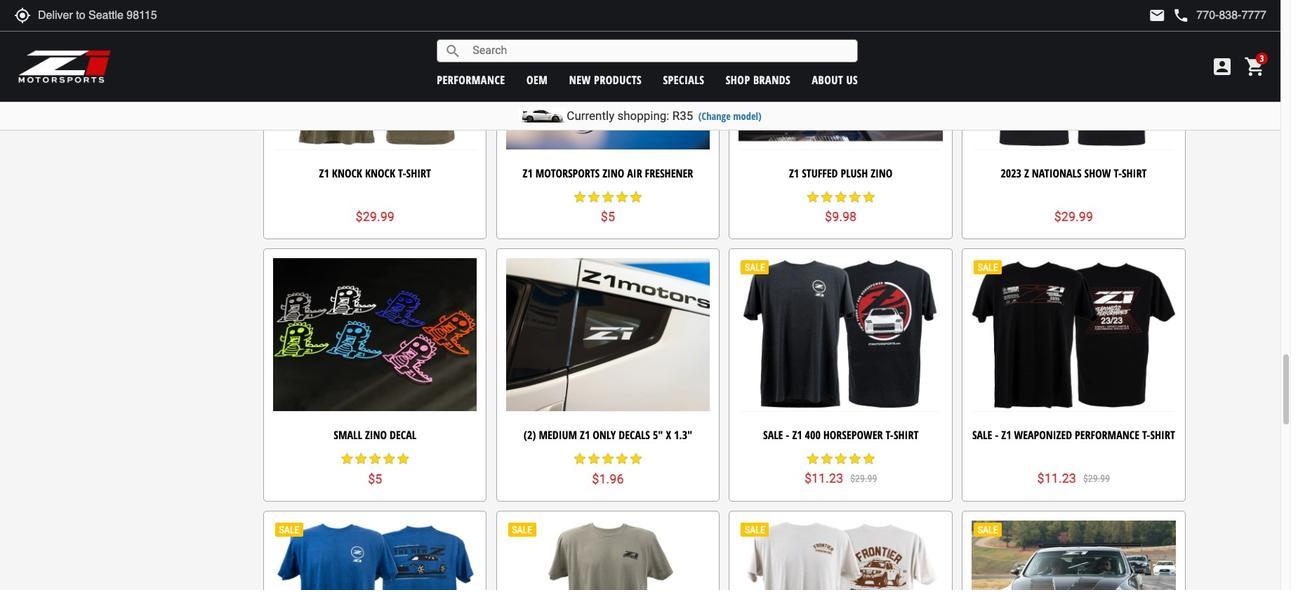 Task type: locate. For each thing, give the bounding box(es) containing it.
$5 down small zino decal
[[368, 472, 382, 486]]

$11.23 down weaponized
[[1038, 472, 1077, 486]]

z
[[1025, 166, 1029, 181]]

account_box link
[[1208, 55, 1237, 78]]

shop brands
[[726, 72, 791, 87]]

new
[[569, 72, 591, 87]]

400
[[805, 428, 821, 443]]

shirt
[[406, 166, 431, 181], [1122, 166, 1147, 181], [894, 428, 919, 443], [1151, 428, 1175, 443]]

about us
[[812, 72, 858, 87]]

1 horizontal spatial knock
[[365, 166, 395, 181]]

0 horizontal spatial star star star star star $5
[[340, 452, 410, 486]]

sale
[[763, 428, 783, 443], [973, 428, 993, 443]]

mail
[[1149, 7, 1166, 24]]

1 sale from the left
[[763, 428, 783, 443]]

horsepower
[[824, 428, 883, 443]]

phone link
[[1173, 7, 1267, 24]]

star star star star star $5 for motorsports
[[573, 190, 643, 224]]

5"
[[653, 428, 663, 443]]

star star star star star $5 for zino
[[340, 452, 410, 486]]

$29.99 down performance
[[1084, 474, 1110, 485]]

$11.23
[[805, 472, 844, 486], [1038, 472, 1077, 486]]

2 - from the left
[[995, 428, 999, 443]]

$11.23 down "400"
[[805, 472, 844, 486]]

zino left air
[[603, 166, 625, 181]]

$29.99
[[356, 209, 395, 224], [1055, 209, 1093, 224], [851, 474, 877, 485], [1084, 474, 1110, 485]]

sale left weaponized
[[973, 428, 993, 443]]

zino
[[603, 166, 625, 181], [871, 166, 893, 181], [365, 428, 387, 443]]

0 horizontal spatial -
[[786, 428, 790, 443]]

my_location
[[14, 7, 31, 24]]

1 horizontal spatial zino
[[603, 166, 625, 181]]

specials link
[[663, 72, 705, 87]]

2023
[[1001, 166, 1022, 181]]

star
[[573, 190, 587, 204], [587, 190, 601, 204], [601, 190, 615, 204], [615, 190, 629, 204], [629, 190, 643, 204], [806, 190, 820, 204], [820, 190, 834, 204], [834, 190, 848, 204], [848, 190, 862, 204], [862, 190, 876, 204], [806, 452, 820, 466], [820, 452, 834, 466], [834, 452, 848, 466], [848, 452, 862, 466], [862, 452, 876, 466], [340, 452, 354, 466], [354, 452, 368, 466], [368, 452, 382, 466], [382, 452, 396, 466], [396, 452, 410, 466], [573, 452, 587, 466], [587, 452, 601, 466], [601, 452, 615, 466], [615, 452, 629, 466], [629, 452, 643, 466]]

star star star star star $5 down small zino decal
[[340, 452, 410, 486]]

$1.96
[[592, 472, 624, 486]]

$29.99 down horsepower
[[851, 474, 877, 485]]

only
[[593, 428, 616, 443]]

t-
[[398, 166, 406, 181], [1114, 166, 1122, 181], [886, 428, 894, 443], [1143, 428, 1151, 443]]

0 horizontal spatial $11.23
[[805, 472, 844, 486]]

star star star star star $5
[[573, 190, 643, 224], [340, 452, 410, 486]]

1 vertical spatial $5
[[368, 472, 382, 486]]

1 horizontal spatial star star star star star $5
[[573, 190, 643, 224]]

1 horizontal spatial sale
[[973, 428, 993, 443]]

- for 400
[[786, 428, 790, 443]]

2023 z nationals show t-shirt
[[1001, 166, 1147, 181]]

star star star star star $5 down z1 motorsports zino air freshener
[[573, 190, 643, 224]]

$5
[[601, 209, 615, 224], [368, 472, 382, 486]]

new products
[[569, 72, 642, 87]]

0 horizontal spatial knock
[[332, 166, 362, 181]]

$5 down z1 motorsports zino air freshener
[[601, 209, 615, 224]]

motorsports
[[536, 166, 600, 181]]

brands
[[754, 72, 791, 87]]

currently shopping: r35 (change model)
[[567, 109, 762, 123]]

air
[[627, 166, 642, 181]]

about
[[812, 72, 844, 87]]

1 horizontal spatial $5
[[601, 209, 615, 224]]

zino left decal
[[365, 428, 387, 443]]

sale left "400"
[[763, 428, 783, 443]]

z1
[[319, 166, 329, 181], [523, 166, 533, 181], [789, 166, 799, 181], [580, 428, 590, 443], [792, 428, 802, 443], [1002, 428, 1012, 443]]

1 vertical spatial star star star star star $5
[[340, 452, 410, 486]]

1 horizontal spatial $11.23
[[1038, 472, 1077, 486]]

z1 stuffed plush zino
[[789, 166, 893, 181]]

shop
[[726, 72, 750, 87]]

shopping:
[[618, 109, 670, 123]]

shop brands link
[[726, 72, 791, 87]]

0 vertical spatial $5
[[601, 209, 615, 224]]

nationals
[[1032, 166, 1082, 181]]

- left weaponized
[[995, 428, 999, 443]]

- left "400"
[[786, 428, 790, 443]]

$5 for zino
[[368, 472, 382, 486]]

zino right plush
[[871, 166, 893, 181]]

0 horizontal spatial $5
[[368, 472, 382, 486]]

0 horizontal spatial sale
[[763, 428, 783, 443]]

1 - from the left
[[786, 428, 790, 443]]

z1 motorsports logo image
[[18, 49, 112, 84]]

1 $11.23 from the left
[[805, 472, 844, 486]]

2 sale from the left
[[973, 428, 993, 443]]

knock
[[332, 166, 362, 181], [365, 166, 395, 181]]

$29.99 down z1 knock knock t-shirt on the left top of page
[[356, 209, 395, 224]]

small
[[334, 428, 362, 443]]

1 horizontal spatial -
[[995, 428, 999, 443]]

shopping_cart link
[[1241, 55, 1267, 78]]

-
[[786, 428, 790, 443], [995, 428, 999, 443]]

us
[[847, 72, 858, 87]]

$5 for motorsports
[[601, 209, 615, 224]]

$29.99 down 2023 z nationals show t-shirt
[[1055, 209, 1093, 224]]

performance
[[437, 72, 505, 87]]

0 vertical spatial star star star star star $5
[[573, 190, 643, 224]]

0 horizontal spatial zino
[[365, 428, 387, 443]]

x
[[666, 428, 671, 443]]

2 horizontal spatial zino
[[871, 166, 893, 181]]

$29.99 inside $11.23 $29.99
[[1084, 474, 1110, 485]]



Task type: vqa. For each thing, say whether or not it's contained in the screenshot.
About Us
yes



Task type: describe. For each thing, give the bounding box(es) containing it.
about us link
[[812, 72, 858, 87]]

performance
[[1075, 428, 1140, 443]]

sale - z1 400 horsepower t-shirt
[[763, 428, 919, 443]]

model)
[[733, 110, 762, 123]]

- for weaponized
[[995, 428, 999, 443]]

currently
[[567, 109, 615, 123]]

z1 knock knock t-shirt
[[319, 166, 431, 181]]

(2)
[[524, 428, 536, 443]]

show
[[1085, 166, 1111, 181]]

2 $11.23 from the left
[[1038, 472, 1077, 486]]

$9.98
[[825, 209, 857, 224]]

z1 motorsports zino air freshener
[[523, 166, 693, 181]]

products
[[594, 72, 642, 87]]

decal
[[390, 428, 417, 443]]

oem link
[[527, 72, 548, 87]]

sale - z1 weaponized performance t-shirt
[[973, 428, 1175, 443]]

star star star star star $11.23 $29.99
[[805, 452, 877, 486]]

new products link
[[569, 72, 642, 87]]

weaponized
[[1014, 428, 1072, 443]]

r35
[[673, 109, 693, 123]]

sale for sale - z1 weaponized performance t-shirt
[[973, 428, 993, 443]]

freshener
[[645, 166, 693, 181]]

(change model) link
[[699, 110, 762, 123]]

Search search field
[[462, 40, 858, 62]]

$29.99 inside star star star star star $11.23 $29.99
[[851, 474, 877, 485]]

plush
[[841, 166, 868, 181]]

mail phone
[[1149, 7, 1190, 24]]

medium
[[539, 428, 577, 443]]

specials
[[663, 72, 705, 87]]

stuffed
[[802, 166, 838, 181]]

(2) medium z1 only decals 5" x 1.3"
[[524, 428, 693, 443]]

phone
[[1173, 7, 1190, 24]]

account_box
[[1211, 55, 1234, 78]]

sale for sale - z1 400 horsepower t-shirt
[[763, 428, 783, 443]]

star star star star star $9.98
[[806, 190, 876, 224]]

1.3"
[[674, 428, 693, 443]]

2 knock from the left
[[365, 166, 395, 181]]

small zino decal
[[334, 428, 417, 443]]

decals
[[619, 428, 650, 443]]

(change
[[699, 110, 731, 123]]

shopping_cart
[[1244, 55, 1267, 78]]

oem
[[527, 72, 548, 87]]

mail link
[[1149, 7, 1166, 24]]

$11.23 $29.99
[[1038, 472, 1110, 486]]

performance link
[[437, 72, 505, 87]]

1 knock from the left
[[332, 166, 362, 181]]

star star star star star $1.96
[[573, 452, 643, 486]]

$11.23 inside star star star star star $11.23 $29.99
[[805, 472, 844, 486]]

search
[[445, 42, 462, 59]]



